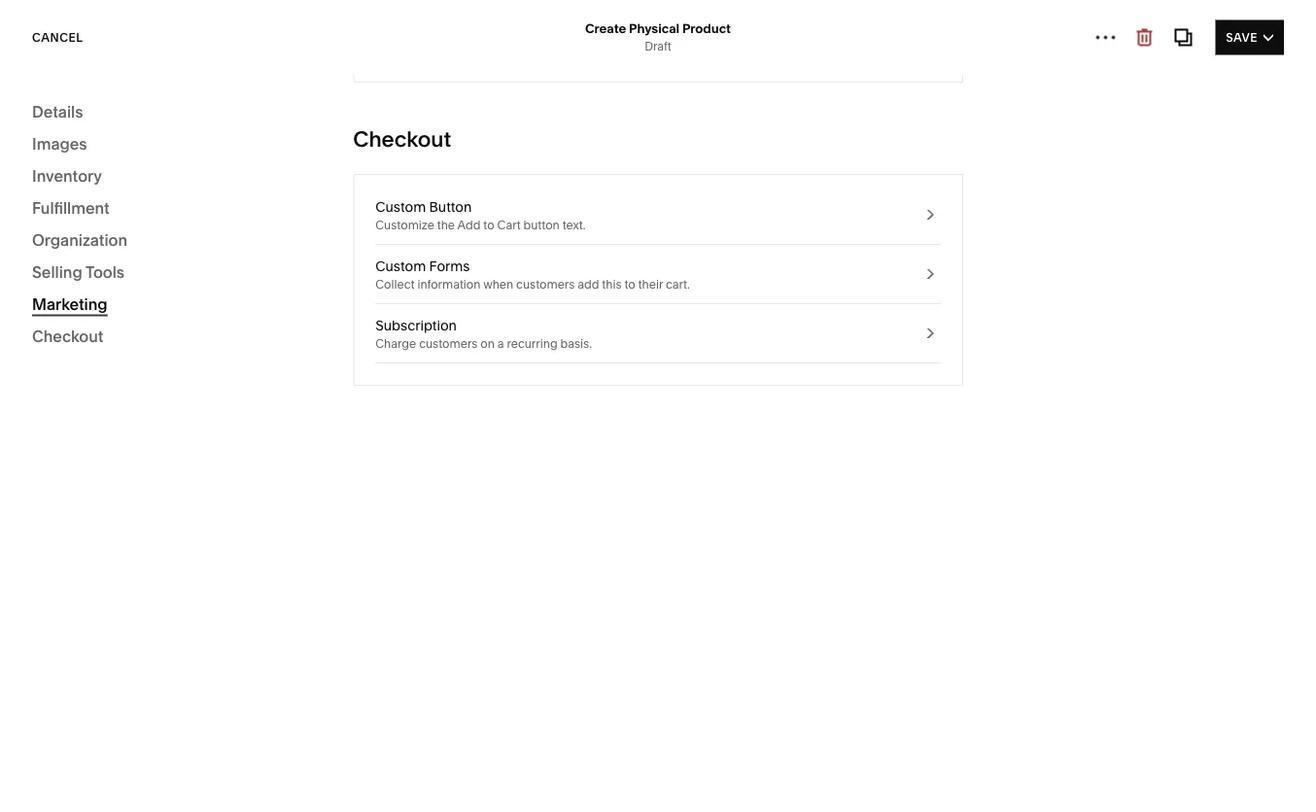Task type: locate. For each thing, give the bounding box(es) containing it.
selling.
[[262, 269, 307, 285]]

1 vertical spatial on
[[481, 337, 495, 351]]

your
[[238, 219, 271, 238], [101, 269, 129, 285]]

cancel button
[[32, 20, 83, 55]]

checkout
[[353, 126, 451, 152], [32, 327, 104, 346]]

on
[[756, 18, 770, 32], [481, 337, 495, 351]]

save
[[1227, 30, 1258, 44]]

draft
[[645, 39, 672, 53]]

publish
[[629, 18, 669, 32]]

social
[[485, 18, 517, 32]]

when right information
[[483, 278, 514, 292]]

0 vertical spatial when
[[573, 18, 603, 32]]

0 vertical spatial customers
[[516, 278, 575, 292]]

0 vertical spatial custom
[[376, 199, 426, 215]]

cart
[[497, 218, 521, 232]]

0 horizontal spatial on
[[481, 337, 495, 351]]

customers left the add
[[516, 278, 575, 292]]

1 vertical spatial a
[[498, 337, 504, 351]]

0 horizontal spatial customers
[[419, 337, 478, 351]]

1 vertical spatial create
[[54, 269, 98, 285]]

1 vertical spatial custom
[[376, 258, 426, 275]]

create left publish
[[585, 20, 626, 36]]

1 horizontal spatial on
[[756, 18, 770, 32]]

customers down the subscription on the top left of page
[[419, 337, 478, 351]]

on right turn
[[756, 18, 770, 32]]

text.
[[563, 218, 586, 232]]

custom up collect
[[376, 258, 426, 275]]

selling tools
[[32, 263, 125, 282]]

products
[[149, 219, 216, 238]]

checkout down marketing
[[32, 327, 104, 346]]

1 vertical spatial this
[[602, 278, 622, 292]]

this right the add
[[602, 278, 622, 292]]

button
[[524, 218, 560, 232]]

a right publish
[[672, 18, 679, 32]]

customers
[[516, 278, 575, 292], [419, 337, 478, 351]]

1 horizontal spatial customers
[[516, 278, 575, 292]]

on inside subscription charge customers on a recurring basis.
[[481, 337, 495, 351]]

0 horizontal spatial create
[[54, 269, 98, 285]]

0 horizontal spatial this
[[602, 278, 622, 292]]

create
[[585, 20, 626, 36], [54, 269, 98, 285]]

0 vertical spatial create
[[585, 20, 626, 36]]

this
[[773, 18, 793, 32], [602, 278, 622, 292]]

1 vertical spatial customers
[[419, 337, 478, 351]]

cancel
[[32, 30, 83, 44]]

all
[[32, 93, 60, 119]]

to
[[376, 18, 389, 32]]

0 horizontal spatial a
[[498, 337, 504, 351]]

your left first
[[101, 269, 129, 285]]

a inside subscription charge customers on a recurring basis.
[[498, 337, 504, 351]]

0 vertical spatial your
[[238, 219, 271, 238]]

details
[[32, 102, 83, 121]]

1 vertical spatial your
[[101, 269, 129, 285]]

recurring
[[507, 337, 558, 351]]

customers inside custom forms collect information when customers add this to their cart.
[[516, 278, 575, 292]]

a
[[672, 18, 679, 32], [498, 337, 504, 351]]

checkout up button
[[353, 126, 451, 152]]

first
[[132, 269, 156, 285]]

custom inside custom button customize the add to cart button text.
[[376, 199, 426, 215]]

images
[[32, 134, 87, 153]]

this inside custom forms collect information when customers add this to their cart.
[[602, 278, 622, 292]]

to right "products"
[[220, 219, 235, 238]]

this left feature
[[773, 18, 793, 32]]

to right add
[[484, 218, 495, 232]]

0 horizontal spatial when
[[483, 278, 514, 292]]

1 horizontal spatial checkout
[[353, 126, 451, 152]]

2 custom from the top
[[376, 258, 426, 275]]

custom inside custom forms collect information when customers add this to their cart.
[[376, 258, 426, 275]]

to
[[484, 218, 495, 232], [220, 219, 235, 238], [214, 269, 227, 285], [625, 278, 636, 292]]

to inside custom button customize the add to cart button text.
[[484, 218, 495, 232]]

basis.
[[561, 337, 592, 351]]

customers inside subscription charge customers on a recurring basis.
[[419, 337, 478, 351]]

create physical product draft
[[585, 20, 731, 53]]

when inside custom forms collect information when customers add this to their cart.
[[483, 278, 514, 292]]

tab list
[[1108, 27, 1197, 58]]

create inside create physical product draft
[[585, 20, 626, 36]]

row group
[[0, 79, 385, 793]]

1 horizontal spatial your
[[238, 219, 271, 238]]

start
[[230, 269, 259, 285]]

customize
[[376, 218, 435, 232]]

1 custom from the top
[[376, 199, 426, 215]]

categories
[[37, 35, 116, 50]]

product
[[683, 20, 731, 36]]

save button
[[1216, 20, 1285, 55]]

1 vertical spatial when
[[483, 278, 514, 292]]

add
[[458, 218, 481, 232]]

custom
[[376, 199, 426, 215], [376, 258, 426, 275]]

button
[[429, 199, 472, 215]]

your up start
[[238, 219, 271, 238]]

to left their
[[625, 278, 636, 292]]

1 vertical spatial checkout
[[32, 327, 104, 346]]

a left recurring
[[498, 337, 504, 351]]

subscription charge customers on a recurring basis.
[[376, 318, 592, 351]]

accounts
[[520, 18, 570, 32]]

1 horizontal spatial create
[[585, 20, 626, 36]]

adding
[[94, 219, 146, 238]]

cart.
[[666, 278, 690, 292]]

0 vertical spatial this
[[773, 18, 793, 32]]

custom up customize
[[376, 199, 426, 215]]

on left recurring
[[481, 337, 495, 351]]

create down store
[[54, 269, 98, 285]]

when
[[573, 18, 603, 32], [483, 278, 514, 292]]

create inside the start adding products to your store create your first product to start selling.
[[54, 269, 98, 285]]

organization
[[32, 230, 127, 249]]

their
[[638, 278, 663, 292]]

feature
[[795, 18, 834, 32]]

when left you in the top left of the page
[[573, 18, 603, 32]]

custom for custom forms
[[376, 258, 426, 275]]

0 vertical spatial a
[[672, 18, 679, 32]]



Task type: vqa. For each thing, say whether or not it's contained in the screenshot.
Lily's "from"
no



Task type: describe. For each thing, give the bounding box(es) containing it.
start
[[54, 219, 90, 238]]

turn
[[731, 18, 753, 32]]

categories button
[[0, 21, 137, 64]]

Search items… text field
[[64, 130, 348, 173]]

information
[[418, 278, 481, 292]]

selling
[[32, 263, 82, 282]]

0 horizontal spatial your
[[101, 269, 129, 285]]

store
[[54, 240, 93, 259]]

charge
[[376, 337, 416, 351]]

0 horizontal spatial checkout
[[32, 327, 104, 346]]

you
[[606, 18, 626, 32]]

collect
[[376, 278, 415, 292]]

product,
[[682, 18, 728, 32]]

1 horizontal spatial a
[[672, 18, 679, 32]]

1 horizontal spatial this
[[773, 18, 793, 32]]

1 horizontal spatial when
[[573, 18, 603, 32]]

tools
[[86, 263, 125, 282]]

marketing
[[32, 295, 108, 314]]

0 vertical spatial on
[[756, 18, 770, 32]]

0 vertical spatial checkout
[[353, 126, 451, 152]]

to inside custom forms collect information when customers add this to their cart.
[[625, 278, 636, 292]]

to left start
[[214, 269, 227, 285]]

start adding products to your store create your first product to start selling.
[[54, 219, 307, 285]]

custom for custom button
[[376, 199, 426, 215]]

custom button customize the add to cart button text.
[[376, 199, 586, 232]]

fulfillment
[[32, 198, 110, 217]]

updating
[[432, 18, 482, 32]]

add
[[578, 278, 599, 292]]

to enable updating social accounts when you publish a product, turn on this feature in
[[376, 18, 847, 32]]

enable
[[391, 18, 429, 32]]

custom forms collect information when customers add this to their cart.
[[376, 258, 690, 292]]

in
[[837, 18, 847, 32]]

subscription
[[376, 318, 457, 334]]

forms
[[429, 258, 470, 275]]

physical
[[629, 20, 680, 36]]

inventory
[[32, 166, 102, 185]]

the
[[437, 218, 455, 232]]

product
[[159, 269, 211, 285]]



